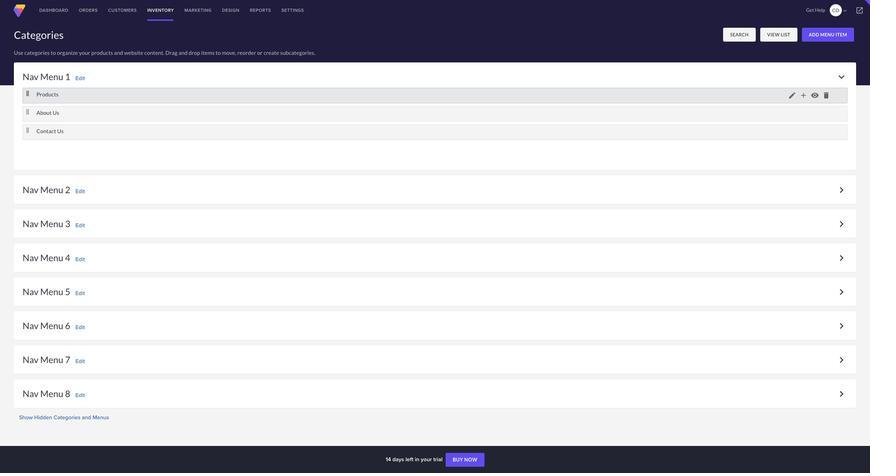 Task type: describe. For each thing, give the bounding box(es) containing it.
8
[[65, 389, 70, 400]]


[[855, 6, 864, 15]]

mode_edit link
[[785, 90, 797, 101]]

drop
[[189, 49, 200, 56]]

get help
[[806, 7, 825, 13]]

nav menu 2
[[23, 184, 70, 196]]

nav for nav menu 2
[[23, 184, 38, 196]]

edit for nav menu 2
[[75, 188, 85, 196]]

customers
[[108, 7, 137, 14]]

about
[[37, 109, 52, 116]]

edit link for nav menu 6
[[75, 324, 85, 332]]

edit for nav menu 4
[[75, 256, 85, 264]]

products
[[37, 91, 59, 98]]

get
[[806, 7, 814, 13]]

expand_more for nav menu 3
[[836, 218, 847, 230]]

expand_more for nav menu 5
[[836, 287, 847, 298]]

add
[[799, 91, 808, 100]]

6
[[65, 321, 70, 332]]

menu for 6
[[40, 321, 63, 332]]

inventory
[[147, 7, 174, 14]]

edit link for nav menu 2
[[75, 188, 85, 196]]

menu for 7
[[40, 355, 63, 366]]

buy now
[[453, 457, 477, 463]]

design
[[222, 7, 239, 14]]

us for about us
[[53, 109, 59, 116]]

reorder
[[237, 49, 256, 56]]

contact
[[37, 128, 56, 134]]

nav menu 4
[[23, 252, 70, 264]]

delete link
[[821, 90, 834, 101]]

in
[[415, 456, 419, 464]]

trial
[[433, 456, 443, 464]]

search
[[730, 32, 749, 38]]

buy
[[453, 457, 463, 463]]

edit for nav menu 3
[[75, 222, 85, 230]]

add menu item link
[[802, 28, 854, 42]]

nav for nav menu 5
[[23, 287, 38, 298]]

add menu item
[[809, 32, 847, 38]]

nav for nav menu 4
[[23, 252, 38, 264]]

visibility
[[811, 91, 819, 100]]

mode_edit add visibility delete
[[788, 91, 830, 100]]

left
[[405, 456, 413, 464]]

menu for 3
[[40, 218, 63, 230]]

view
[[767, 32, 780, 38]]

menu for item
[[820, 32, 834, 38]]

subcategories.
[[280, 49, 315, 56]]

move,
[[222, 49, 236, 56]]

view list
[[767, 32, 790, 38]]

edit link for nav menu 3
[[75, 222, 85, 230]]

edit link for nav menu 5
[[75, 290, 85, 298]]

menu for 2
[[40, 184, 63, 196]]

nav menu 8
[[23, 389, 70, 400]]

content.
[[144, 49, 164, 56]]

orders
[[79, 7, 98, 14]]

us for contact us
[[57, 128, 64, 134]]

1
[[65, 71, 70, 82]]

nav for nav menu 7
[[23, 355, 38, 366]]

draghandle__icon image for contact us
[[26, 128, 29, 133]]

edit for nav menu 5
[[75, 290, 85, 298]]

edit link for nav menu 7
[[75, 358, 85, 366]]

nav for nav menu 6
[[23, 321, 38, 332]]

visibility link
[[810, 90, 820, 101]]

7
[[65, 355, 70, 366]]

1 to from the left
[[51, 49, 56, 56]]

edit link for nav menu 1
[[75, 74, 85, 82]]

or
[[257, 49, 263, 56]]

menu for 5
[[40, 287, 63, 298]]

edit for nav menu 8
[[75, 392, 85, 400]]

 link
[[849, 0, 870, 21]]

item
[[836, 32, 847, 38]]

nav menu 6
[[23, 321, 70, 332]]

website
[[124, 49, 143, 56]]

0 horizontal spatial and
[[82, 414, 91, 422]]

edit link for nav menu 4
[[75, 256, 85, 264]]

nav menu 1
[[23, 71, 70, 82]]

nav for nav menu 8
[[23, 389, 38, 400]]



Task type: vqa. For each thing, say whether or not it's contained in the screenshot.
the leftmost THE IN
no



Task type: locate. For each thing, give the bounding box(es) containing it.
0 vertical spatial categories
[[14, 28, 64, 41]]

5 edit link from the top
[[75, 290, 85, 298]]

draghandle__icon image left products
[[26, 91, 29, 96]]

organize
[[57, 49, 78, 56]]

1 vertical spatial us
[[57, 128, 64, 134]]

4 nav from the top
[[23, 252, 38, 264]]

5 edit from the top
[[75, 290, 85, 298]]

menu left 2
[[40, 184, 63, 196]]

add link
[[798, 90, 809, 101]]

5 expand_more from the top
[[836, 287, 847, 298]]

use categories to organize your products and website content. drag and drop items to move, reorder or create subcategories.
[[14, 49, 315, 56]]

8 nav from the top
[[23, 389, 38, 400]]

expand_more for nav menu 2
[[836, 184, 847, 196]]

menu left 8
[[40, 389, 63, 400]]

edit right 8
[[75, 392, 85, 400]]

4 edit from the top
[[75, 256, 85, 264]]

to left the organize
[[51, 49, 56, 56]]

edit right the 5
[[75, 290, 85, 298]]

2 horizontal spatial and
[[178, 49, 188, 56]]

5 nav from the top
[[23, 287, 38, 298]]

14 days left in your trial
[[386, 456, 444, 464]]

products
[[91, 49, 113, 56]]

expand_more for nav menu 7
[[836, 355, 847, 366]]

co
[[832, 7, 839, 13]]

edit link right 2
[[75, 188, 85, 196]]

menu
[[820, 32, 834, 38], [40, 71, 63, 82], [40, 184, 63, 196], [40, 218, 63, 230], [40, 252, 63, 264], [40, 287, 63, 298], [40, 321, 63, 332], [40, 355, 63, 366], [40, 389, 63, 400]]

1 vertical spatial categories
[[54, 414, 80, 422]]

1 vertical spatial your
[[421, 456, 432, 464]]

nav for nav menu 3
[[23, 218, 38, 230]]

menu inside 'link'
[[820, 32, 834, 38]]

draghandle__icon image
[[26, 91, 29, 96], [26, 110, 29, 115], [26, 128, 29, 133]]

and left "website"
[[114, 49, 123, 56]]

view list link
[[760, 28, 797, 42]]

items
[[201, 49, 215, 56]]

5
[[65, 287, 70, 298]]

delete
[[822, 91, 830, 100]]

menu for 8
[[40, 389, 63, 400]]

draghandle__icon image for about us
[[26, 110, 29, 115]]

edit link right 8
[[75, 392, 85, 400]]

mode_edit
[[788, 91, 796, 100]]

6 expand_more from the top
[[836, 321, 847, 332]]

search link
[[723, 28, 756, 42]]

hidden
[[34, 414, 52, 422]]

expand_more
[[836, 71, 847, 83], [836, 184, 847, 196], [836, 218, 847, 230], [836, 252, 847, 264], [836, 287, 847, 298], [836, 321, 847, 332], [836, 355, 847, 366], [836, 389, 847, 400]]

dashboard
[[39, 7, 68, 14]]

edit link right 6
[[75, 324, 85, 332]]

create
[[264, 49, 279, 56]]

menu left 6
[[40, 321, 63, 332]]

1 horizontal spatial to
[[216, 49, 221, 56]]

expand_more for nav menu 4
[[836, 252, 847, 264]]

edit for nav menu 1
[[75, 74, 85, 82]]

1 nav from the top
[[23, 71, 38, 82]]

expand_more for nav menu 8
[[836, 389, 847, 400]]

your right in
[[421, 456, 432, 464]]

dashboard link
[[34, 0, 74, 21]]

about us
[[37, 109, 59, 116]]

edit right "7"
[[75, 358, 85, 366]]

add
[[809, 32, 819, 38]]

your
[[79, 49, 90, 56], [421, 456, 432, 464]]

show hidden categories and menus
[[19, 414, 109, 422]]

edit for nav menu 7
[[75, 358, 85, 366]]

now
[[464, 457, 477, 463]]

and left drop
[[178, 49, 188, 56]]

6 nav from the top
[[23, 321, 38, 332]]

4
[[65, 252, 70, 264]]

and left menus
[[82, 414, 91, 422]]

edit right 4
[[75, 256, 85, 264]]

nav menu 5
[[23, 287, 70, 298]]

list
[[781, 32, 790, 38]]

0 vertical spatial us
[[53, 109, 59, 116]]

0 vertical spatial draghandle__icon image
[[26, 91, 29, 96]]

0 horizontal spatial to
[[51, 49, 56, 56]]

1 expand_more from the top
[[836, 71, 847, 83]]

menus
[[93, 414, 109, 422]]

menu left "7"
[[40, 355, 63, 366]]

edit right 3 at the top of the page
[[75, 222, 85, 230]]

menu left the 5
[[40, 287, 63, 298]]

use
[[14, 49, 23, 56]]

6 edit from the top
[[75, 324, 85, 332]]

edit for nav menu 6
[[75, 324, 85, 332]]

settings
[[281, 7, 304, 14]]

your for organize
[[79, 49, 90, 56]]

edit link right 3 at the top of the page
[[75, 222, 85, 230]]

co 
[[832, 7, 848, 14]]

1 horizontal spatial your
[[421, 456, 432, 464]]

days
[[392, 456, 404, 464]]

help
[[815, 7, 825, 13]]

edit right 1
[[75, 74, 85, 82]]

1 edit from the top
[[75, 74, 85, 82]]

nav
[[23, 71, 38, 82], [23, 184, 38, 196], [23, 218, 38, 230], [23, 252, 38, 264], [23, 287, 38, 298], [23, 321, 38, 332], [23, 355, 38, 366], [23, 389, 38, 400]]

0 vertical spatial your
[[79, 49, 90, 56]]

expand_more for nav menu 1
[[836, 71, 847, 83]]

4 edit link from the top
[[75, 256, 85, 264]]

edit link right "7"
[[75, 358, 85, 366]]

edit right 6
[[75, 324, 85, 332]]

us right about
[[53, 109, 59, 116]]

menu for 1
[[40, 71, 63, 82]]

7 expand_more from the top
[[836, 355, 847, 366]]

categories
[[24, 49, 50, 56]]

8 edit from the top
[[75, 392, 85, 400]]

categories up categories
[[14, 28, 64, 41]]

edit link right the 5
[[75, 290, 85, 298]]

7 edit link from the top
[[75, 358, 85, 366]]

menu right add
[[820, 32, 834, 38]]


[[842, 8, 848, 14]]

your right the organize
[[79, 49, 90, 56]]

2 draghandle__icon image from the top
[[26, 110, 29, 115]]

contact us
[[37, 128, 64, 134]]

0 horizontal spatial your
[[79, 49, 90, 56]]

nav menu 3
[[23, 218, 70, 230]]

3 draghandle__icon image from the top
[[26, 128, 29, 133]]

show
[[19, 414, 33, 422]]

2 vertical spatial draghandle__icon image
[[26, 128, 29, 133]]

buy now link
[[446, 454, 484, 468]]

edit link right 1
[[75, 74, 85, 82]]

us right contact at the top of page
[[57, 128, 64, 134]]

edit right 2
[[75, 188, 85, 196]]

8 expand_more from the top
[[836, 389, 847, 400]]

menu left 1
[[40, 71, 63, 82]]

nav for nav menu 1
[[23, 71, 38, 82]]

to
[[51, 49, 56, 56], [216, 49, 221, 56]]

2 to from the left
[[216, 49, 221, 56]]

to right items
[[216, 49, 221, 56]]

menu left 3 at the top of the page
[[40, 218, 63, 230]]

reports
[[250, 7, 271, 14]]

categories
[[14, 28, 64, 41], [54, 414, 80, 422]]

3
[[65, 218, 70, 230]]

categories right the hidden
[[54, 414, 80, 422]]

7 edit from the top
[[75, 358, 85, 366]]

3 edit link from the top
[[75, 222, 85, 230]]

2 edit link from the top
[[75, 188, 85, 196]]

edit link
[[75, 74, 85, 82], [75, 188, 85, 196], [75, 222, 85, 230], [75, 256, 85, 264], [75, 290, 85, 298], [75, 324, 85, 332], [75, 358, 85, 366], [75, 392, 85, 400]]

2 edit from the top
[[75, 188, 85, 196]]

1 horizontal spatial and
[[114, 49, 123, 56]]

your for in
[[421, 456, 432, 464]]

edit link right 4
[[75, 256, 85, 264]]

8 edit link from the top
[[75, 392, 85, 400]]

and
[[114, 49, 123, 56], [178, 49, 188, 56], [82, 414, 91, 422]]

7 nav from the top
[[23, 355, 38, 366]]

2 expand_more from the top
[[836, 184, 847, 196]]

show hidden categories and menus link
[[14, 414, 109, 422]]

menu left 4
[[40, 252, 63, 264]]

edit link for nav menu 8
[[75, 392, 85, 400]]

1 vertical spatial draghandle__icon image
[[26, 110, 29, 115]]

2
[[65, 184, 70, 196]]

expand_more for nav menu 6
[[836, 321, 847, 332]]

14
[[386, 456, 391, 464]]

1 edit link from the top
[[75, 74, 85, 82]]

2 nav from the top
[[23, 184, 38, 196]]

3 expand_more from the top
[[836, 218, 847, 230]]

3 nav from the top
[[23, 218, 38, 230]]

us
[[53, 109, 59, 116], [57, 128, 64, 134]]

marketing
[[184, 7, 212, 14]]

3 edit from the top
[[75, 222, 85, 230]]

4 expand_more from the top
[[836, 252, 847, 264]]

1 draghandle__icon image from the top
[[26, 91, 29, 96]]

nav menu 7
[[23, 355, 70, 366]]

draghandle__icon image left about
[[26, 110, 29, 115]]

6 edit link from the top
[[75, 324, 85, 332]]

draghandle__icon image left contact at the top of page
[[26, 128, 29, 133]]

edit
[[75, 74, 85, 82], [75, 188, 85, 196], [75, 222, 85, 230], [75, 256, 85, 264], [75, 290, 85, 298], [75, 324, 85, 332], [75, 358, 85, 366], [75, 392, 85, 400]]

menu for 4
[[40, 252, 63, 264]]

drag
[[165, 49, 177, 56]]



